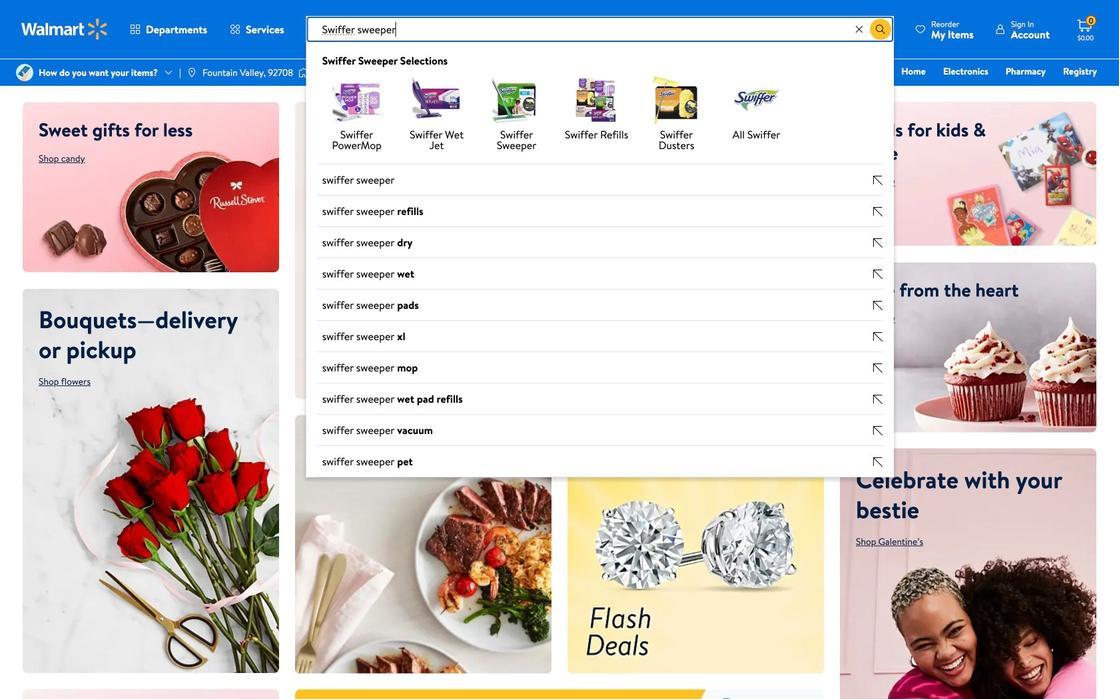 Task type: vqa. For each thing, say whether or not it's contained in the screenshot.
You save $60.00 Frigidaire 26 lb Retro Bullet Ice Maker, Silver, EFIC128
no



Task type: describe. For each thing, give the bounding box(es) containing it.
update query to swiffer sweeper xl image
[[872, 332, 883, 342]]

update query to swiffer sweeper wet pad refills image
[[872, 394, 883, 405]]

update query to swiffer sweeper refills image
[[872, 206, 883, 217]]

update query to swiffer sweeper vacuum image
[[872, 425, 883, 436]]

clear search field text image
[[854, 24, 864, 35]]

Search search field
[[306, 16, 894, 43]]

walmart image
[[21, 19, 108, 40]]

0 horizontal spatial  image
[[16, 64, 33, 81]]

update query to swiffer sweeper mop image
[[872, 363, 883, 374]]



Task type: locate. For each thing, give the bounding box(es) containing it.
update query to swiffer sweeper dry image
[[872, 238, 883, 248]]

Walmart Site-Wide search field
[[306, 16, 894, 478]]

update query to swiffer sweeper wet image
[[872, 269, 883, 280]]

update query to swiffer sweeper image
[[872, 175, 883, 186]]

1 horizontal spatial  image
[[186, 67, 197, 78]]

 image
[[299, 66, 309, 79]]

list box
[[306, 43, 894, 478]]

search icon image
[[875, 24, 886, 35]]

update query to swiffer sweeper pet image
[[872, 457, 883, 467]]

update query to swiffer sweeper pads image
[[872, 300, 883, 311]]

 image
[[16, 64, 33, 81], [186, 67, 197, 78]]

group
[[306, 165, 894, 478]]



